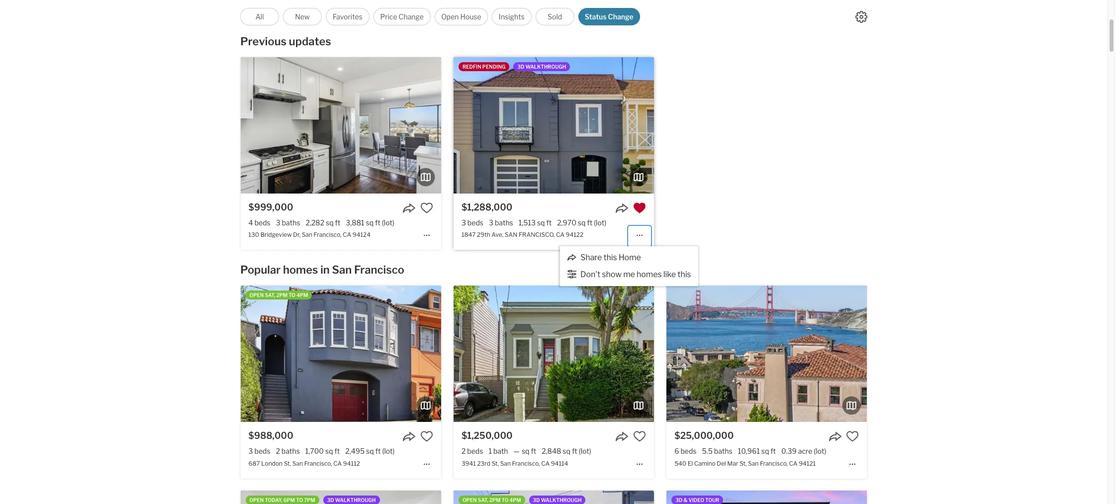 Task type: vqa. For each thing, say whether or not it's contained in the screenshot.
6 on the bottom right of page
yes



Task type: describe. For each thing, give the bounding box(es) containing it.
open for 1st photo of 168 shakespeare st, san francisco, ca 94112
[[463, 497, 477, 503]]

1 vertical spatial sat,
[[478, 497, 488, 503]]

francisco, for $1,250,000
[[512, 460, 540, 467]]

(lot) right acre
[[814, 447, 827, 455]]

0 vertical spatial open sat, 2pm to 4pm
[[250, 292, 308, 298]]

share this home button
[[567, 253, 642, 262]]

2,282
[[306, 218, 324, 227]]

540
[[675, 460, 687, 467]]

(lot) for $988,000
[[382, 447, 395, 455]]

beds for $25,000,000
[[681, 447, 697, 455]]

3d for redfin pending
[[518, 64, 525, 70]]

san for 23rd
[[500, 460, 511, 467]]

video
[[689, 497, 705, 503]]

favorite button image for $1,250,000
[[633, 430, 646, 443]]

share
[[581, 253, 602, 262]]

show
[[602, 270, 622, 279]]

All radio
[[240, 8, 279, 25]]

10,961 sq ft
[[738, 447, 776, 455]]

2 photo of 130 bridgeview dr, san francisco, ca 94124 image from the left
[[241, 57, 441, 194]]

$999,000
[[249, 202, 293, 213]]

mar
[[728, 460, 739, 467]]

1,513 sq ft
[[519, 218, 552, 227]]

ft for 1,700 sq ft
[[335, 447, 340, 455]]

5.5
[[702, 447, 713, 455]]

beds for $988,000
[[255, 447, 271, 455]]

open for third photo of 687 london st, san francisco, ca 94112 from right
[[250, 292, 264, 298]]

favorites
[[333, 12, 363, 21]]

don't show me homes like this button
[[567, 270, 692, 279]]

ca for $988,000
[[334, 460, 342, 467]]

5.5 baths
[[702, 447, 733, 455]]

ca for $1,250,000
[[541, 460, 550, 467]]

favorite button checkbox for previous updates
[[633, 202, 646, 214]]

$25,000,000
[[675, 431, 734, 441]]

london
[[261, 460, 283, 467]]

3 baths for $999,000
[[276, 218, 300, 227]]

3d walkthrough for open today, 6pm to 7pm
[[327, 497, 376, 503]]

sq for 1,700
[[325, 447, 333, 455]]

3,881
[[346, 218, 364, 227]]

san
[[505, 231, 518, 239]]

st, for $1,250,000
[[492, 460, 499, 467]]

Sold radio
[[536, 8, 575, 25]]

(lot) for $999,000
[[382, 218, 395, 227]]

change for status change
[[608, 12, 634, 21]]

3 beds for $988,000
[[249, 447, 271, 455]]

3 baths for $1,288,000
[[489, 218, 513, 227]]

1 vertical spatial 4pm
[[510, 497, 521, 503]]

1 photo of 130 bridgeview dr, san francisco, ca 94124 image from the left
[[40, 57, 241, 194]]

sq for 2,282
[[326, 218, 334, 227]]

6 beds
[[675, 447, 697, 455]]

2 photo of 168 shakespeare st, san francisco, ca 94112 image from the left
[[454, 490, 654, 504]]

1847
[[462, 231, 476, 239]]

1,513
[[519, 218, 536, 227]]

redfin
[[463, 64, 482, 70]]

tour
[[706, 497, 720, 503]]

ft for 10,961 sq ft
[[771, 447, 776, 455]]

1 vertical spatial this
[[678, 270, 691, 279]]

1 photo of 565 ortega st, san francisco, ca 94122 image from the left
[[466, 490, 667, 504]]

sq for 2,495
[[366, 447, 374, 455]]

$1,288,000
[[462, 202, 513, 213]]

2,848
[[542, 447, 561, 455]]

beds for $1,250,000
[[467, 447, 483, 455]]

del
[[717, 460, 726, 467]]

94122
[[566, 231, 584, 239]]

94124
[[353, 231, 371, 239]]

walkthrough for open sat, 2pm to 4pm
[[541, 497, 582, 503]]

ft for 3,881 sq ft (lot)
[[375, 218, 381, 227]]

687 london st, san francisco, ca 94112
[[249, 460, 360, 467]]

2 photo of 565 ortega st, san francisco, ca 94122 image from the left
[[667, 490, 867, 504]]

(lot) for $1,250,000
[[579, 447, 592, 455]]

Insights radio
[[492, 8, 532, 25]]

130
[[249, 231, 259, 239]]

today,
[[265, 497, 283, 503]]

don't
[[581, 270, 601, 279]]

2 beds
[[462, 447, 483, 455]]

4
[[249, 218, 253, 227]]

favorite button image for $25,000,000
[[847, 430, 860, 443]]

1 photo of 687 london st, san francisco, ca 94112 image from the left
[[40, 286, 241, 422]]

—
[[514, 447, 520, 455]]

open today, 6pm to 7pm
[[250, 497, 315, 503]]

pending
[[483, 64, 506, 70]]

updates
[[289, 35, 331, 48]]

1 horizontal spatial homes
[[637, 270, 662, 279]]

1 photo of 3941 23rd st, san francisco, ca 94114 image from the left
[[253, 286, 454, 422]]

new
[[295, 12, 310, 21]]

0.39
[[782, 447, 797, 455]]

3 photo of 168 shakespeare st, san francisco, ca 94112 image from the left
[[654, 490, 855, 504]]

beds for $999,000
[[255, 218, 271, 227]]

$988,000
[[249, 431, 293, 441]]

baths for $988,000
[[282, 447, 300, 455]]

status change
[[585, 12, 634, 21]]

2 photo of 318 12th ave, san francisco, ca 94118 image from the left
[[241, 490, 441, 504]]

3941
[[462, 460, 476, 467]]

1 photo of 168 shakespeare st, san francisco, ca 94112 image from the left
[[253, 490, 454, 504]]

like
[[664, 270, 676, 279]]

ft for 2,495 sq ft (lot)
[[376, 447, 381, 455]]

0 horizontal spatial to
[[289, 292, 296, 298]]

2pm for third photo of 687 london st, san francisco, ca 94112 from right
[[276, 292, 288, 298]]

acre
[[799, 447, 813, 455]]

23rd
[[477, 460, 491, 467]]

3 photo of 540 el camino del mar st, san francisco, ca 94121 image from the left
[[867, 286, 1068, 422]]

Status Change radio
[[579, 8, 640, 25]]

2pm for 1st photo of 168 shakespeare st, san francisco, ca 94112
[[489, 497, 501, 503]]

1847 29th ave, san francisco, ca 94122
[[462, 231, 584, 239]]

insights
[[499, 12, 525, 21]]

2,970 sq ft (lot)
[[557, 218, 607, 227]]

&
[[684, 497, 688, 503]]

redfin pending
[[463, 64, 506, 70]]

price change
[[380, 12, 424, 21]]

bath
[[494, 447, 508, 455]]

sq for 2,848
[[563, 447, 571, 455]]

2 for 2 beds
[[462, 447, 466, 455]]

3 up 1847
[[462, 218, 466, 227]]

3 up ave, in the top of the page
[[489, 218, 494, 227]]

687
[[249, 460, 260, 467]]

6
[[675, 447, 679, 455]]

3d & video tour
[[676, 497, 720, 503]]

4 beds
[[249, 218, 271, 227]]

94114
[[551, 460, 568, 467]]

1 horizontal spatial open sat, 2pm to 4pm
[[463, 497, 521, 503]]

open house
[[441, 12, 481, 21]]

130 bridgeview dr, san francisco, ca 94124
[[249, 231, 371, 239]]

29th
[[477, 231, 491, 239]]

sq for 3,881
[[366, 218, 374, 227]]

in
[[321, 263, 330, 276]]

2 photo of 540 el camino del mar st, san francisco, ca 94121 image from the left
[[667, 286, 867, 422]]

francisco, for $999,000
[[314, 231, 342, 239]]

94121
[[799, 460, 816, 467]]

6pm
[[284, 497, 295, 503]]

1 horizontal spatial to
[[296, 497, 303, 503]]

san for homes
[[332, 263, 352, 276]]

previous updates
[[241, 35, 331, 48]]

1 photo of 318 12th ave, san francisco, ca 94118 image from the left
[[40, 490, 241, 504]]

540 el camino del mar st, san francisco, ca 94121
[[675, 460, 816, 467]]

1,700
[[305, 447, 324, 455]]

ft for 2,970 sq ft (lot)
[[587, 218, 593, 227]]

favorite button checkbox for popular homes in san francisco
[[420, 430, 433, 443]]

dialog containing share this home
[[560, 246, 699, 286]]



Task type: locate. For each thing, give the bounding box(es) containing it.
francisco, down 0.39
[[760, 460, 788, 467]]

option group containing all
[[240, 8, 640, 25]]

1 horizontal spatial 4pm
[[510, 497, 521, 503]]

ca down 2,848
[[541, 460, 550, 467]]

0 vertical spatial this
[[604, 253, 617, 262]]

2 baths
[[276, 447, 300, 455]]

share this home
[[581, 253, 641, 262]]

open sat, 2pm to 4pm
[[250, 292, 308, 298], [463, 497, 521, 503]]

2,848 sq ft (lot)
[[542, 447, 592, 455]]

2 change from the left
[[608, 12, 634, 21]]

sq right '—'
[[522, 447, 530, 455]]

ft right 2,848
[[572, 447, 578, 455]]

3 beds up the 687
[[249, 447, 271, 455]]

0 vertical spatial favorite button checkbox
[[420, 202, 433, 214]]

2 photo of 687 london st, san francisco, ca 94112 image from the left
[[241, 286, 441, 422]]

1 vertical spatial favorite button checkbox
[[420, 430, 433, 443]]

change right the price
[[399, 12, 424, 21]]

1 favorite button checkbox from the top
[[420, 202, 433, 214]]

3 beds up 1847
[[462, 218, 484, 227]]

3 baths up ave, in the top of the page
[[489, 218, 513, 227]]

san for bridgeview
[[302, 231, 313, 239]]

ca for $999,000
[[343, 231, 351, 239]]

3 st, from the left
[[740, 460, 747, 467]]

ft for — sq ft
[[531, 447, 537, 455]]

Favorites radio
[[326, 8, 370, 25]]

open down the 3941
[[463, 497, 477, 503]]

ft for 2,282 sq ft
[[335, 218, 341, 227]]

photo of 168 shakespeare st, san francisco, ca 94112 image down 94114
[[454, 490, 654, 504]]

baths for $25,000,000
[[714, 447, 733, 455]]

ft left the 2,495
[[335, 447, 340, 455]]

francisco, for $988,000
[[304, 460, 332, 467]]

0.39 acre (lot)
[[782, 447, 827, 455]]

sq right 10,961
[[762, 447, 769, 455]]

1 3 baths from the left
[[276, 218, 300, 227]]

open
[[250, 292, 264, 298], [250, 497, 264, 503], [463, 497, 477, 503]]

2 favorite button checkbox from the top
[[420, 430, 433, 443]]

sold
[[548, 12, 562, 21]]

ca for $1,288,000
[[556, 231, 565, 239]]

3d right pending in the left of the page
[[518, 64, 525, 70]]

0 horizontal spatial homes
[[283, 263, 318, 276]]

3 baths
[[276, 218, 300, 227], [489, 218, 513, 227]]

francisco,
[[314, 231, 342, 239], [304, 460, 332, 467], [512, 460, 540, 467], [760, 460, 788, 467]]

0 horizontal spatial 4pm
[[297, 292, 308, 298]]

0 vertical spatial sat,
[[265, 292, 275, 298]]

0 vertical spatial 3 beds
[[462, 218, 484, 227]]

sq up 94122 at the top of the page
[[578, 218, 586, 227]]

favorite button checkbox
[[633, 202, 646, 214], [633, 430, 646, 443], [847, 430, 860, 443]]

3 beds for $1,288,000
[[462, 218, 484, 227]]

2,495
[[345, 447, 365, 455]]

ca down 3,881
[[343, 231, 351, 239]]

3d walkthrough down 94112
[[327, 497, 376, 503]]

francisco, down 1,700
[[304, 460, 332, 467]]

francisco,
[[519, 231, 555, 239]]

3 photo of 687 london st, san francisco, ca 94112 image from the left
[[441, 286, 642, 422]]

sq up 94114
[[563, 447, 571, 455]]

ft for 1,513 sq ft
[[547, 218, 552, 227]]

to down 3941 23rd st, san francisco, ca 94114
[[502, 497, 509, 503]]

favorite button checkbox for previous updates
[[420, 202, 433, 214]]

1 st, from the left
[[284, 460, 291, 467]]

0 horizontal spatial open sat, 2pm to 4pm
[[250, 292, 308, 298]]

4pm down 3941 23rd st, san francisco, ca 94114
[[510, 497, 521, 503]]

ca down 2,970
[[556, 231, 565, 239]]

1 vertical spatial open sat, 2pm to 4pm
[[463, 497, 521, 503]]

3 photo of 565 ortega st, san francisco, ca 94122 image from the left
[[867, 490, 1068, 504]]

san down 2 baths
[[292, 460, 303, 467]]

open sat, 2pm to 4pm down 23rd
[[463, 497, 521, 503]]

(lot) right 3,881
[[382, 218, 395, 227]]

el
[[688, 460, 693, 467]]

3
[[276, 218, 281, 227], [462, 218, 466, 227], [489, 218, 494, 227], [249, 447, 253, 455]]

1 change from the left
[[399, 12, 424, 21]]

1 horizontal spatial 2
[[462, 447, 466, 455]]

san right in
[[332, 263, 352, 276]]

2,495 sq ft (lot)
[[345, 447, 395, 455]]

3d walkthrough for open sat, 2pm to 4pm
[[533, 497, 582, 503]]

2 st, from the left
[[492, 460, 499, 467]]

camino
[[694, 460, 716, 467]]

photo of 168 shakespeare st, san francisco, ca 94112 image
[[253, 490, 454, 504], [454, 490, 654, 504], [654, 490, 855, 504]]

photo of 1847 29th ave, san francisco, ca 94122 image
[[253, 57, 454, 194], [454, 57, 654, 194], [654, 57, 855, 194]]

home
[[619, 253, 641, 262]]

baths up dr,
[[282, 218, 300, 227]]

sq for 10,961
[[762, 447, 769, 455]]

sat, down popular
[[265, 292, 275, 298]]

3d walkthrough right pending in the left of the page
[[518, 64, 566, 70]]

sq right the 2,495
[[366, 447, 374, 455]]

open sat, 2pm to 4pm down popular
[[250, 292, 308, 298]]

3 photo of 3941 23rd st, san francisco, ca 94114 image from the left
[[654, 286, 855, 422]]

option group
[[240, 8, 640, 25]]

st, for $988,000
[[284, 460, 291, 467]]

2 2 from the left
[[462, 447, 466, 455]]

3 photo of 1847 29th ave, san francisco, ca 94122 image from the left
[[654, 57, 855, 194]]

1 vertical spatial 2pm
[[489, 497, 501, 503]]

3941 23rd st, san francisco, ca 94114
[[462, 460, 568, 467]]

san right dr,
[[302, 231, 313, 239]]

2 3 baths from the left
[[489, 218, 513, 227]]

sat,
[[265, 292, 275, 298], [478, 497, 488, 503]]

all
[[256, 12, 264, 21]]

1 horizontal spatial change
[[608, 12, 634, 21]]

0 horizontal spatial 3 beds
[[249, 447, 271, 455]]

beds up 1847
[[468, 218, 484, 227]]

1
[[489, 447, 492, 455]]

0 horizontal spatial 2
[[276, 447, 280, 455]]

favorite button checkbox
[[420, 202, 433, 214], [420, 430, 433, 443]]

0 horizontal spatial change
[[399, 12, 424, 21]]

1 photo of 1847 29th ave, san francisco, ca 94122 image from the left
[[253, 57, 454, 194]]

price
[[380, 12, 397, 21]]

2 horizontal spatial to
[[502, 497, 509, 503]]

baths
[[282, 218, 300, 227], [495, 218, 513, 227], [282, 447, 300, 455], [714, 447, 733, 455]]

photo of 318 12th ave, san francisco, ca 94118 image
[[40, 490, 241, 504], [241, 490, 441, 504], [441, 490, 642, 504]]

sq for 2,970
[[578, 218, 586, 227]]

ft
[[335, 218, 341, 227], [375, 218, 381, 227], [547, 218, 552, 227], [587, 218, 593, 227], [335, 447, 340, 455], [376, 447, 381, 455], [531, 447, 537, 455], [572, 447, 578, 455], [771, 447, 776, 455]]

(lot) right the 2,495
[[382, 447, 395, 455]]

3d for open today, 6pm to 7pm
[[327, 497, 334, 503]]

beds for $1,288,000
[[468, 218, 484, 227]]

2 photo of 3941 23rd st, san francisco, ca 94114 image from the left
[[454, 286, 654, 422]]

3d
[[518, 64, 525, 70], [327, 497, 334, 503], [533, 497, 540, 503], [676, 497, 683, 503]]

francisco
[[354, 263, 405, 276]]

popular homes in san francisco
[[241, 263, 405, 276]]

favorite button image
[[420, 202, 433, 214], [633, 202, 646, 214], [420, 430, 433, 443], [633, 430, 646, 443], [847, 430, 860, 443]]

3 baths up dr,
[[276, 218, 300, 227]]

favorite button image for $999,000
[[420, 202, 433, 214]]

photo of 565 ortega st, san francisco, ca 94122 image
[[466, 490, 667, 504], [667, 490, 867, 504], [867, 490, 1068, 504]]

3d right 7pm
[[327, 497, 334, 503]]

1 horizontal spatial this
[[678, 270, 691, 279]]

this up show
[[604, 253, 617, 262]]

2,282 sq ft
[[306, 218, 341, 227]]

1 horizontal spatial st,
[[492, 460, 499, 467]]

(lot) right 2,848
[[579, 447, 592, 455]]

0 horizontal spatial this
[[604, 253, 617, 262]]

3 photo of 130 bridgeview dr, san francisco, ca 94124 image from the left
[[441, 57, 642, 194]]

open left the today,
[[250, 497, 264, 503]]

New radio
[[283, 8, 322, 25]]

2 up london
[[276, 447, 280, 455]]

st, right mar
[[740, 460, 747, 467]]

dr,
[[293, 231, 301, 239]]

1 horizontal spatial sat,
[[478, 497, 488, 503]]

2
[[276, 447, 280, 455], [462, 447, 466, 455]]

4pm
[[297, 292, 308, 298], [510, 497, 521, 503]]

change
[[399, 12, 424, 21], [608, 12, 634, 21]]

1 bath
[[489, 447, 508, 455]]

baths up del
[[714, 447, 733, 455]]

2 up the 3941
[[462, 447, 466, 455]]

(lot) right 2,970
[[594, 218, 607, 227]]

ft up 'francisco,'
[[547, 218, 552, 227]]

st,
[[284, 460, 291, 467], [492, 460, 499, 467], [740, 460, 747, 467]]

francisco, down — sq ft
[[512, 460, 540, 467]]

94112
[[343, 460, 360, 467]]

3d down 3941 23rd st, san francisco, ca 94114
[[533, 497, 540, 503]]

walkthrough
[[526, 64, 566, 70], [335, 497, 376, 503], [541, 497, 582, 503]]

0 vertical spatial 2pm
[[276, 292, 288, 298]]

ca down 0.39
[[790, 460, 798, 467]]

3 beds
[[462, 218, 484, 227], [249, 447, 271, 455]]

3 up the 687
[[249, 447, 253, 455]]

sq for 1,513
[[537, 218, 545, 227]]

st, right 23rd
[[492, 460, 499, 467]]

baths for $999,000
[[282, 218, 300, 227]]

to
[[289, 292, 296, 298], [296, 497, 303, 503], [502, 497, 509, 503]]

0 horizontal spatial 3 baths
[[276, 218, 300, 227]]

3d walkthrough for redfin pending
[[518, 64, 566, 70]]

$1,250,000
[[462, 431, 513, 441]]

3d walkthrough down 94114
[[533, 497, 582, 503]]

(lot) for $1,288,000
[[594, 218, 607, 227]]

1,700 sq ft
[[305, 447, 340, 455]]

2 photo of 1847 29th ave, san francisco, ca 94122 image from the left
[[454, 57, 654, 194]]

bridgeview
[[261, 231, 292, 239]]

1 horizontal spatial 3 beds
[[462, 218, 484, 227]]

francisco, down 2,282 sq ft
[[314, 231, 342, 239]]

me
[[624, 270, 635, 279]]

0 horizontal spatial sat,
[[265, 292, 275, 298]]

3d left &
[[676, 497, 683, 503]]

photo of 168 shakespeare st, san francisco, ca 94112 image down 540 el camino del mar st, san francisco, ca 94121
[[654, 490, 855, 504]]

previous
[[241, 35, 287, 48]]

open
[[441, 12, 459, 21]]

ft right the 2,495
[[376, 447, 381, 455]]

1 horizontal spatial 2pm
[[489, 497, 501, 503]]

to down popular homes in san francisco
[[289, 292, 296, 298]]

favorite button image for $1,288,000
[[633, 202, 646, 214]]

photo of 540 el camino del mar st, san francisco, ca 94121 image
[[466, 286, 667, 422], [667, 286, 867, 422], [867, 286, 1068, 422]]

1 2 from the left
[[276, 447, 280, 455]]

baths for $1,288,000
[[495, 218, 513, 227]]

this right like
[[678, 270, 691, 279]]

3 up bridgeview
[[276, 218, 281, 227]]

open down popular
[[250, 292, 264, 298]]

favorite button checkbox for popular homes in san francisco
[[633, 430, 646, 443]]

7pm
[[304, 497, 315, 503]]

homes left in
[[283, 263, 318, 276]]

ft left 0.39
[[771, 447, 776, 455]]

(lot)
[[382, 218, 395, 227], [594, 218, 607, 227], [382, 447, 395, 455], [579, 447, 592, 455], [814, 447, 827, 455]]

— sq ft
[[514, 447, 537, 455]]

2 for 2 baths
[[276, 447, 280, 455]]

sq right the 2,282
[[326, 218, 334, 227]]

san for london
[[292, 460, 303, 467]]

san down 10,961 sq ft
[[748, 460, 759, 467]]

beds up the 3941
[[467, 447, 483, 455]]

ft right 2,970
[[587, 218, 593, 227]]

Price Change radio
[[374, 8, 431, 25]]

1 vertical spatial 3 beds
[[249, 447, 271, 455]]

sq for —
[[522, 447, 530, 455]]

1 horizontal spatial 3 baths
[[489, 218, 513, 227]]

0 horizontal spatial st,
[[284, 460, 291, 467]]

to left 7pm
[[296, 497, 303, 503]]

homes right me on the right bottom of the page
[[637, 270, 662, 279]]

sq up 'francisco,'
[[537, 218, 545, 227]]

1 photo of 540 el camino del mar st, san francisco, ca 94121 image from the left
[[466, 286, 667, 422]]

baths up ave, in the top of the page
[[495, 218, 513, 227]]

0 vertical spatial 4pm
[[297, 292, 308, 298]]

house
[[461, 12, 481, 21]]

ca
[[343, 231, 351, 239], [556, 231, 565, 239], [334, 460, 342, 467], [541, 460, 550, 467], [790, 460, 798, 467]]

change for price change
[[399, 12, 424, 21]]

ft for 2,848 sq ft (lot)
[[572, 447, 578, 455]]

Open House radio
[[435, 8, 488, 25]]

photo of 687 london st, san francisco, ca 94112 image
[[40, 286, 241, 422], [241, 286, 441, 422], [441, 286, 642, 422]]

3d for open sat, 2pm to 4pm
[[533, 497, 540, 503]]

photo of 3941 23rd st, san francisco, ca 94114 image
[[253, 286, 454, 422], [454, 286, 654, 422], [654, 286, 855, 422]]

0 horizontal spatial 2pm
[[276, 292, 288, 298]]

2pm down popular
[[276, 292, 288, 298]]

dialog
[[560, 246, 699, 286]]

ave,
[[492, 231, 504, 239]]

open for first photo of 318 12th ave, san francisco, ca 94118
[[250, 497, 264, 503]]

3 photo of 318 12th ave, san francisco, ca 94118 image from the left
[[441, 490, 642, 504]]

beds
[[255, 218, 271, 227], [468, 218, 484, 227], [255, 447, 271, 455], [467, 447, 483, 455], [681, 447, 697, 455]]

popular
[[241, 263, 281, 276]]

2,970
[[557, 218, 577, 227]]

status
[[585, 12, 607, 21]]

this
[[604, 253, 617, 262], [678, 270, 691, 279]]

2pm
[[276, 292, 288, 298], [489, 497, 501, 503]]

change right status
[[608, 12, 634, 21]]

3,881 sq ft (lot)
[[346, 218, 395, 227]]

ft right 3,881
[[375, 218, 381, 227]]

ca left 94112
[[334, 460, 342, 467]]

san down bath
[[500, 460, 511, 467]]

sq right 1,700
[[325, 447, 333, 455]]

favorite button image for $988,000
[[420, 430, 433, 443]]

4pm down popular homes in san francisco
[[297, 292, 308, 298]]

sq up 94124
[[366, 218, 374, 227]]

sat, down 23rd
[[478, 497, 488, 503]]

2pm down 23rd
[[489, 497, 501, 503]]

photo of 130 bridgeview dr, san francisco, ca 94124 image
[[40, 57, 241, 194], [241, 57, 441, 194], [441, 57, 642, 194]]

3d walkthrough
[[518, 64, 566, 70], [327, 497, 376, 503], [533, 497, 582, 503]]

walkthrough for open today, 6pm to 7pm
[[335, 497, 376, 503]]

ft left 3,881
[[335, 218, 341, 227]]

don't show me homes like this
[[581, 270, 691, 279]]

walkthrough for redfin pending
[[526, 64, 566, 70]]

beds right 4
[[255, 218, 271, 227]]

beds right 6
[[681, 447, 697, 455]]

2 horizontal spatial st,
[[740, 460, 747, 467]]

photo of 168 shakespeare st, san francisco, ca 94112 image down 94112
[[253, 490, 454, 504]]

beds up the 687
[[255, 447, 271, 455]]

sq
[[326, 218, 334, 227], [366, 218, 374, 227], [537, 218, 545, 227], [578, 218, 586, 227], [325, 447, 333, 455], [366, 447, 374, 455], [522, 447, 530, 455], [563, 447, 571, 455], [762, 447, 769, 455]]

ft right '—'
[[531, 447, 537, 455]]

baths up 687 london st, san francisco, ca 94112
[[282, 447, 300, 455]]

st, down 2 baths
[[284, 460, 291, 467]]



